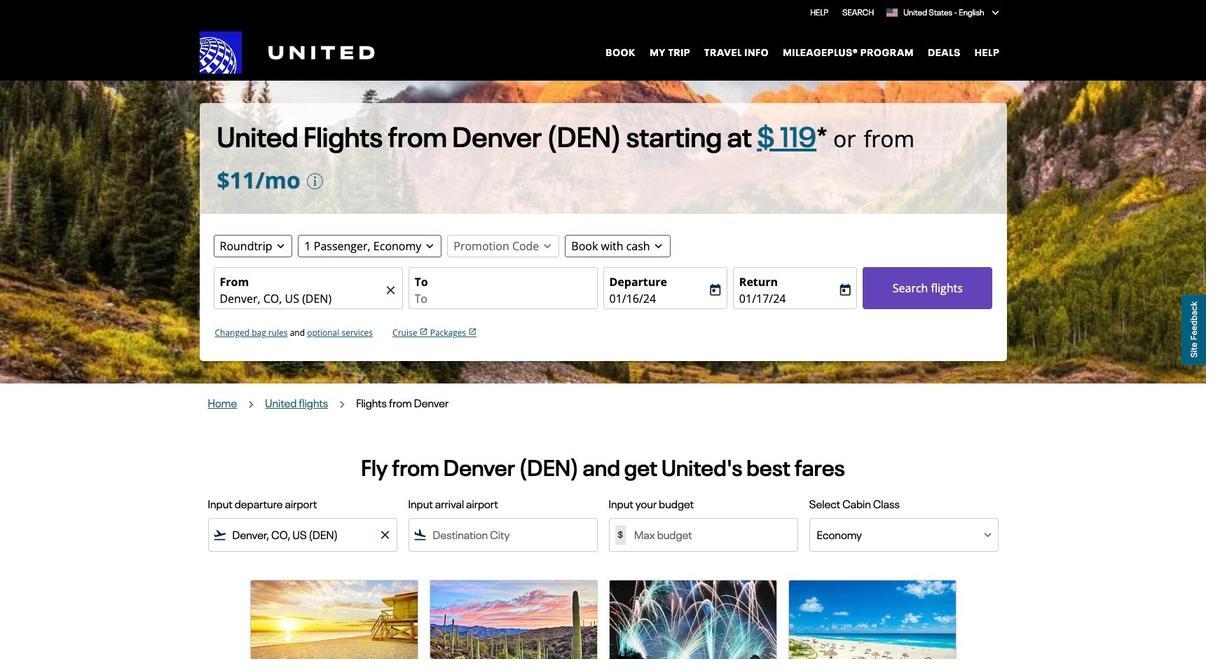 Task type: locate. For each thing, give the bounding box(es) containing it.
united airlines image
[[200, 32, 375, 74]]

Origin City field
[[232, 527, 353, 543]]

main content
[[0, 81, 1207, 659]]

click to learn more about pay monthly element
[[307, 173, 324, 190]]

Max budget text field
[[629, 527, 789, 543]]

fc-booking-origin-aria-label text field
[[220, 290, 383, 307]]



Task type: vqa. For each thing, say whether or not it's contained in the screenshot.
Slide 6 of 6 ICON
no



Task type: describe. For each thing, give the bounding box(es) containing it.
Destination City field
[[433, 527, 592, 543]]

fc-booking-destination-aria-label text field
[[415, 290, 592, 307]]

click to learn more about pay monthly image
[[307, 173, 324, 190]]



